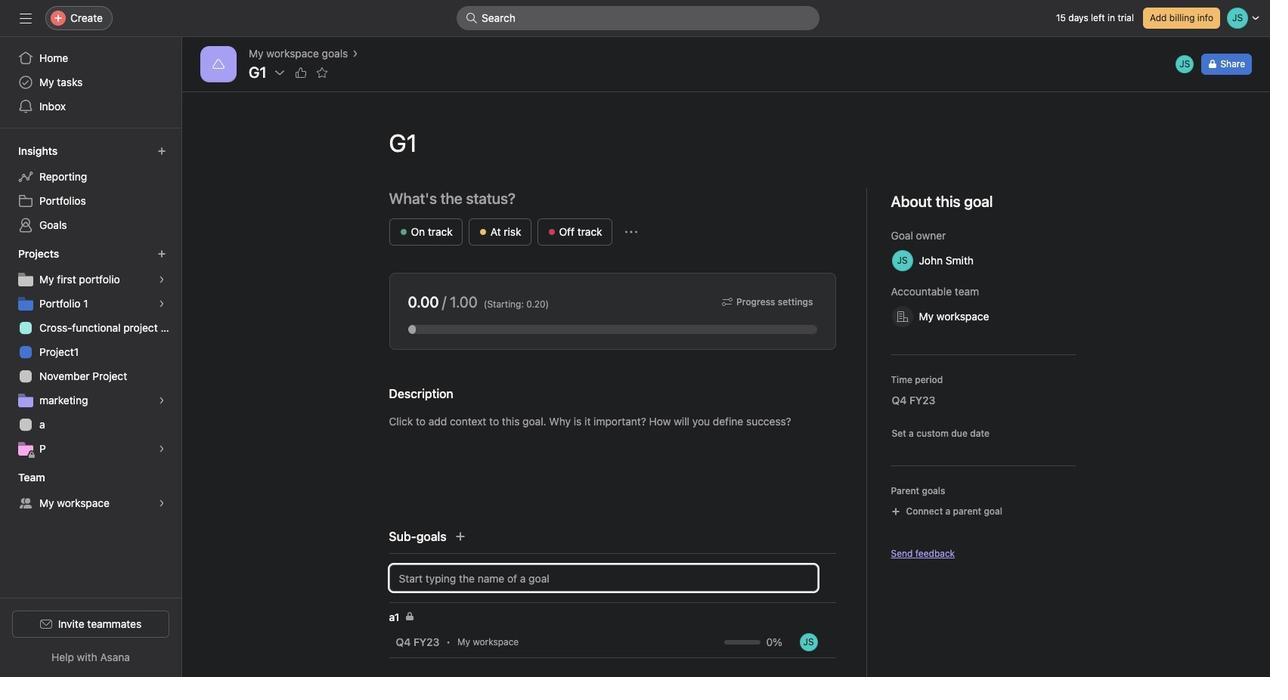 Task type: describe. For each thing, give the bounding box(es) containing it.
see details, p image
[[157, 445, 166, 454]]

new project or portfolio image
[[157, 250, 166, 259]]

global element
[[0, 37, 182, 128]]

toggle owner popover image
[[800, 634, 818, 652]]

new insights image
[[157, 147, 166, 156]]

add goal image
[[454, 531, 466, 543]]

projects element
[[0, 241, 182, 464]]

see details, my first portfolio image
[[157, 275, 166, 284]]

add to starred image
[[316, 67, 329, 79]]

hide sidebar image
[[20, 12, 32, 24]]

see details, marketing image
[[157, 396, 166, 405]]

see details, my workspace image
[[157, 499, 166, 508]]



Task type: vqa. For each thing, say whether or not it's contained in the screenshot.
SEE DETAILS, MY WORKSPACE Icon
yes



Task type: locate. For each thing, give the bounding box(es) containing it.
prominent image
[[466, 12, 478, 24]]

show options image
[[274, 67, 286, 79]]

see details, portfolio 1 image
[[157, 300, 166, 309]]

0 likes. click to like this task image
[[295, 67, 307, 79]]

insights element
[[0, 138, 182, 241]]

Start typing the name of a goal text field
[[389, 565, 818, 592]]

teams element
[[0, 464, 182, 519]]

list box
[[457, 6, 820, 30]]

Goal name text field
[[377, 116, 1076, 170]]



